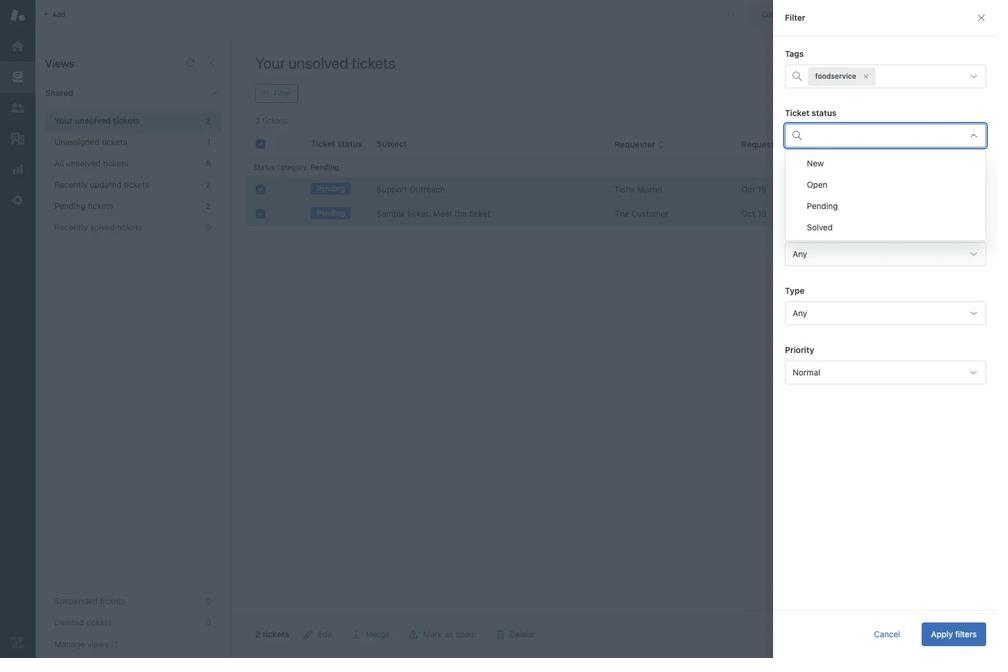 Task type: vqa. For each thing, say whether or not it's contained in the screenshot.


Task type: describe. For each thing, give the bounding box(es) containing it.
pending tickets
[[54, 201, 113, 211]]

get started image
[[10, 39, 25, 54]]

manage views link
[[54, 639, 118, 650]]

sample ticket: meet the ticket link
[[377, 208, 491, 220]]

solved
[[807, 222, 833, 232]]

5
[[206, 158, 211, 168]]

edit
[[318, 629, 333, 639]]

type inside button
[[808, 139, 828, 149]]

mark as spam
[[423, 629, 477, 639]]

recently solved tickets
[[54, 222, 142, 232]]

conversations button
[[749, 5, 837, 24]]

deleted
[[54, 617, 84, 627]]

foodservice
[[816, 72, 857, 81]]

request
[[785, 226, 818, 236]]

status
[[254, 163, 275, 172]]

manage views
[[54, 639, 109, 649]]

delete
[[510, 629, 534, 639]]

deleted tickets
[[54, 617, 112, 627]]

shared
[[45, 88, 73, 98]]

unsolved for 5
[[66, 158, 101, 168]]

mark as spam button
[[400, 623, 486, 646]]

priority inside button
[[898, 139, 928, 149]]

any field for type
[[785, 301, 987, 325]]

type inside filter dialog
[[785, 285, 805, 296]]

solved
[[90, 222, 115, 232]]

conversations
[[762, 10, 810, 19]]

oct for oct 18
[[742, 208, 756, 219]]

oct 19
[[742, 184, 767, 194]]

admin image
[[10, 193, 25, 208]]

0 for deleted tickets
[[206, 617, 211, 627]]

type button
[[808, 139, 837, 150]]

open
[[807, 179, 828, 190]]

sample
[[377, 208, 405, 219]]

any field for request date
[[785, 242, 987, 266]]

Ticket status field
[[809, 126, 961, 145]]

priority button
[[898, 139, 937, 150]]

filters
[[956, 629, 977, 639]]

all unsolved tickets
[[54, 158, 128, 168]]

status category: pending
[[254, 163, 339, 172]]

customers image
[[10, 100, 25, 116]]

unassigned tickets
[[54, 137, 127, 147]]

manage
[[54, 639, 85, 649]]

as
[[445, 629, 453, 639]]

apply filters
[[932, 629, 977, 639]]

edit button
[[294, 623, 342, 646]]

tickets inside region
[[263, 629, 289, 639]]

the
[[455, 208, 467, 219]]

requester inside button
[[615, 139, 656, 149]]

(opens in a new tab) image
[[109, 641, 118, 648]]

1
[[207, 137, 211, 147]]

merge button
[[342, 623, 400, 646]]

0 vertical spatial unsolved
[[289, 54, 349, 72]]

pending inside ticket status list box
[[807, 201, 838, 211]]

18
[[758, 208, 767, 219]]

views
[[87, 639, 109, 649]]

cancel inside filter dialog
[[874, 629, 901, 639]]

category:
[[277, 163, 309, 172]]

filter inside dialog
[[785, 12, 806, 23]]

filter inside 'button'
[[274, 89, 291, 98]]

normal
[[793, 367, 821, 377]]

tags
[[785, 49, 804, 59]]

merge
[[366, 629, 390, 639]]

ticket
[[785, 108, 810, 118]]

remove image
[[863, 73, 870, 80]]

all
[[54, 158, 64, 168]]

requester inside filter dialog
[[785, 167, 826, 177]]

shared button
[[36, 75, 200, 111]]

now showing 2 tickets region
[[232, 127, 999, 658]]

recently updated tickets
[[54, 179, 149, 190]]

request date
[[785, 226, 838, 236]]

new
[[807, 158, 824, 168]]

shared heading
[[36, 75, 231, 111]]

tags element
[[785, 65, 987, 88]]

requester button
[[615, 139, 665, 150]]

tisha
[[615, 184, 635, 194]]

19
[[758, 184, 767, 194]]

refresh views pane image
[[186, 58, 195, 68]]



Task type: locate. For each thing, give the bounding box(es) containing it.
1 vertical spatial requester
[[785, 167, 826, 177]]

1 vertical spatial priority
[[785, 345, 815, 355]]

2 for your unsolved tickets
[[206, 116, 211, 126]]

suspended tickets
[[54, 596, 125, 606]]

reporting image
[[10, 162, 25, 177]]

1 vertical spatial any field
[[785, 301, 987, 325]]

1 any from the top
[[793, 249, 808, 259]]

0 vertical spatial type
[[808, 139, 828, 149]]

0 vertical spatial oct
[[742, 184, 756, 194]]

0 for suspended tickets
[[206, 596, 211, 606]]

foodservice option
[[809, 67, 876, 86]]

0 horizontal spatial type
[[785, 285, 805, 296]]

row containing sample ticket: meet the ticket
[[246, 202, 990, 226]]

recently down 'all'
[[54, 179, 88, 190]]

your unsolved tickets
[[255, 54, 396, 72], [54, 116, 140, 126]]

0 horizontal spatial cancel
[[874, 629, 901, 639]]

0 vertical spatial requester
[[615, 139, 656, 149]]

unsolved up filter 'button'
[[289, 54, 349, 72]]

cancel button
[[865, 623, 910, 646], [930, 623, 975, 646]]

2 cancel from the left
[[939, 629, 965, 639]]

subject
[[377, 139, 407, 149]]

spam
[[456, 629, 477, 639]]

recently
[[54, 179, 88, 190], [54, 222, 88, 232]]

suspended
[[54, 596, 98, 606]]

1 oct from the top
[[742, 184, 756, 194]]

requester
[[615, 139, 656, 149], [785, 167, 826, 177]]

0 vertical spatial priority
[[898, 139, 928, 149]]

1 cancel button from the left
[[865, 623, 910, 646]]

meet
[[433, 208, 453, 219]]

ticket status list box
[[785, 150, 987, 241]]

filter dialog
[[774, 0, 999, 658]]

oct left 18
[[742, 208, 756, 219]]

1 vertical spatial your unsolved tickets
[[54, 116, 140, 126]]

main element
[[0, 0, 36, 658]]

0
[[206, 222, 211, 232], [206, 596, 211, 606], [206, 617, 211, 627]]

views image
[[10, 69, 25, 85]]

Any field
[[785, 242, 987, 266], [785, 301, 987, 325]]

0 vertical spatial recently
[[54, 179, 88, 190]]

recently for recently updated tickets
[[54, 179, 88, 190]]

unsolved down unassigned
[[66, 158, 101, 168]]

priority up normal
[[785, 345, 815, 355]]

1 horizontal spatial requester
[[785, 167, 826, 177]]

oct left 19
[[742, 184, 756, 194]]

2 any from the top
[[793, 308, 808, 318]]

1 horizontal spatial your
[[255, 54, 285, 72]]

oct for oct 19
[[742, 184, 756, 194]]

mark
[[423, 629, 442, 639]]

2 any field from the top
[[785, 301, 987, 325]]

any for type
[[793, 308, 808, 318]]

priority up ticket status list box
[[898, 139, 928, 149]]

1 vertical spatial 0
[[206, 596, 211, 606]]

1 vertical spatial type
[[785, 285, 805, 296]]

ticket:
[[407, 208, 431, 219]]

your up unassigned
[[54, 116, 73, 126]]

status
[[812, 108, 837, 118]]

views
[[45, 57, 75, 70]]

0 horizontal spatial your
[[54, 116, 73, 126]]

requester up the tisha morrel
[[615, 139, 656, 149]]

date
[[820, 226, 838, 236]]

priority inside filter dialog
[[785, 345, 815, 355]]

priority
[[898, 139, 928, 149], [785, 345, 815, 355]]

zendesk image
[[10, 635, 25, 650]]

requester up open
[[785, 167, 826, 177]]

support outreach
[[377, 184, 445, 194]]

requested
[[742, 139, 785, 149]]

any
[[793, 249, 808, 259], [793, 308, 808, 318]]

ticket
[[470, 208, 491, 219]]

delete button
[[486, 623, 544, 646]]

unassigned
[[54, 137, 100, 147]]

oct
[[742, 184, 756, 194], [742, 208, 756, 219]]

collapse views pane image
[[207, 58, 217, 68]]

filter button
[[255, 84, 298, 103]]

question
[[808, 184, 843, 194]]

1 vertical spatial recently
[[54, 222, 88, 232]]

1 horizontal spatial type
[[808, 139, 828, 149]]

cancel button inside filter dialog
[[865, 623, 910, 646]]

0 for recently solved tickets
[[206, 222, 211, 232]]

2 row from the top
[[246, 202, 990, 226]]

1 vertical spatial your
[[54, 116, 73, 126]]

row containing support outreach
[[246, 177, 990, 202]]

cancel inside now showing 2 tickets region
[[939, 629, 965, 639]]

2 tickets
[[255, 629, 289, 639]]

recently down pending tickets on the top of page
[[54, 222, 88, 232]]

requested button
[[742, 139, 794, 150]]

2 vertical spatial 0
[[206, 617, 211, 627]]

1 horizontal spatial cancel
[[939, 629, 965, 639]]

tisha morrel
[[615, 184, 662, 194]]

updated
[[90, 179, 122, 190]]

zendesk support image
[[10, 8, 25, 23]]

outreach
[[410, 184, 445, 194]]

unsolved for 2
[[75, 116, 111, 126]]

2 oct from the top
[[742, 208, 756, 219]]

2
[[206, 116, 211, 126], [206, 179, 211, 190], [206, 201, 211, 211], [255, 629, 260, 639]]

1 0 from the top
[[206, 222, 211, 232]]

0 vertical spatial any
[[793, 249, 808, 259]]

2 for recently updated tickets
[[206, 179, 211, 190]]

organizations image
[[10, 131, 25, 146]]

close drawer image
[[977, 13, 987, 23]]

any for request date
[[793, 249, 808, 259]]

0 horizontal spatial your unsolved tickets
[[54, 116, 140, 126]]

2 recently from the top
[[54, 222, 88, 232]]

1 horizontal spatial your unsolved tickets
[[255, 54, 396, 72]]

0 horizontal spatial filter
[[274, 89, 291, 98]]

2 for pending tickets
[[206, 201, 211, 211]]

filter
[[785, 12, 806, 23], [274, 89, 291, 98]]

1 vertical spatial filter
[[274, 89, 291, 98]]

1 vertical spatial any
[[793, 308, 808, 318]]

row
[[246, 177, 990, 202], [246, 202, 990, 226]]

sample ticket: meet the ticket
[[377, 208, 491, 219]]

incident
[[808, 208, 839, 219]]

apply filters button
[[922, 623, 987, 646]]

0 vertical spatial filter
[[785, 12, 806, 23]]

2 inside region
[[255, 629, 260, 639]]

0 horizontal spatial priority
[[785, 345, 815, 355]]

1 vertical spatial unsolved
[[75, 116, 111, 126]]

0 vertical spatial your
[[255, 54, 285, 72]]

Normal field
[[785, 361, 987, 384]]

type
[[808, 139, 828, 149], [785, 285, 805, 296]]

0 vertical spatial any field
[[785, 242, 987, 266]]

cancel button inside now showing 2 tickets region
[[930, 623, 975, 646]]

row down tisha
[[246, 202, 990, 226]]

recently for recently solved tickets
[[54, 222, 88, 232]]

your unsolved tickets up unassigned tickets
[[54, 116, 140, 126]]

1 vertical spatial oct
[[742, 208, 756, 219]]

1 row from the top
[[246, 177, 990, 202]]

1 cancel from the left
[[874, 629, 901, 639]]

ticket status
[[785, 108, 837, 118]]

row up the
[[246, 177, 990, 202]]

2 0 from the top
[[206, 596, 211, 606]]

2 vertical spatial unsolved
[[66, 158, 101, 168]]

1 any field from the top
[[785, 242, 987, 266]]

1 recently from the top
[[54, 179, 88, 190]]

0 vertical spatial 0
[[206, 222, 211, 232]]

0 vertical spatial your unsolved tickets
[[255, 54, 396, 72]]

the
[[615, 208, 629, 219]]

0 horizontal spatial cancel button
[[865, 623, 910, 646]]

3 0 from the top
[[206, 617, 211, 627]]

unsolved
[[289, 54, 349, 72], [75, 116, 111, 126], [66, 158, 101, 168]]

ticket status element
[[785, 124, 987, 147]]

tickets
[[352, 54, 396, 72], [113, 116, 140, 126], [102, 137, 127, 147], [103, 158, 128, 168], [124, 179, 149, 190], [88, 201, 113, 211], [117, 222, 142, 232], [100, 596, 125, 606], [86, 617, 112, 627], [263, 629, 289, 639]]

the customer
[[615, 208, 669, 219]]

your
[[255, 54, 285, 72], [54, 116, 73, 126]]

1 horizontal spatial filter
[[785, 12, 806, 23]]

support
[[377, 184, 408, 194]]

your unsolved tickets up filter 'button'
[[255, 54, 396, 72]]

2 cancel button from the left
[[930, 623, 975, 646]]

apply
[[932, 629, 953, 639]]

unsolved up unassigned tickets
[[75, 116, 111, 126]]

1 horizontal spatial cancel button
[[930, 623, 975, 646]]

your up filter 'button'
[[255, 54, 285, 72]]

1 horizontal spatial priority
[[898, 139, 928, 149]]

support outreach link
[[377, 184, 445, 195]]

0 horizontal spatial requester
[[615, 139, 656, 149]]

customer
[[632, 208, 669, 219]]

oct 18
[[742, 208, 767, 219]]

cancel
[[874, 629, 901, 639], [939, 629, 965, 639]]

morrel
[[638, 184, 662, 194]]

pending
[[311, 163, 339, 172], [317, 184, 345, 193], [54, 201, 86, 211], [807, 201, 838, 211], [317, 209, 345, 218]]



